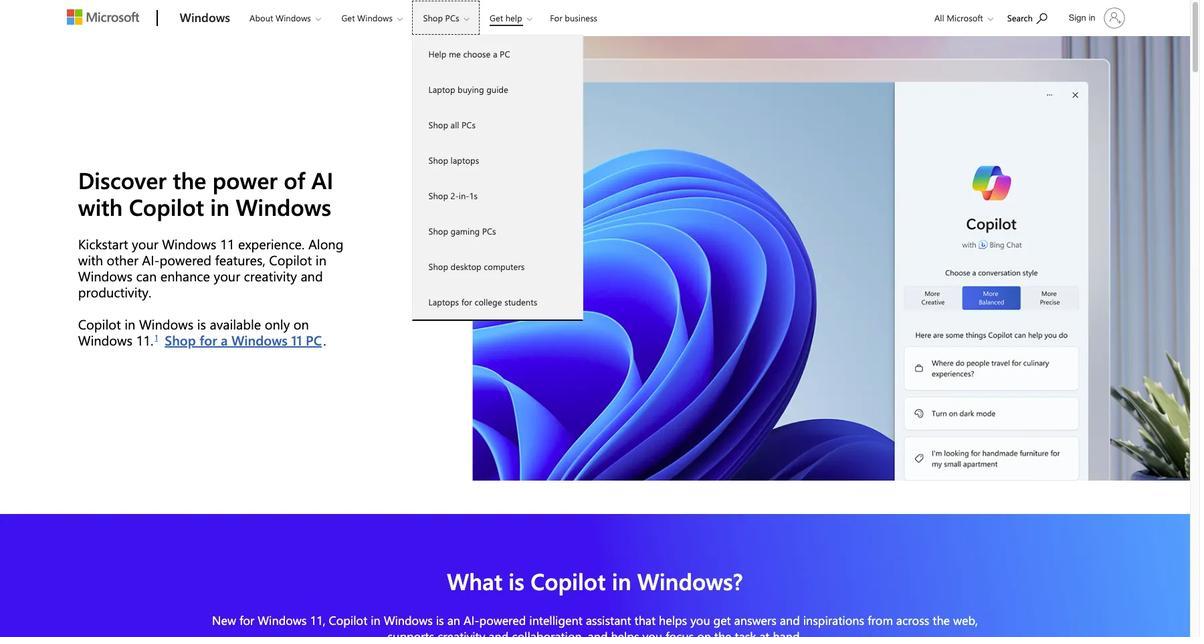 Task type: locate. For each thing, give the bounding box(es) containing it.
helps right that
[[659, 613, 688, 629]]

for
[[462, 297, 472, 308], [200, 331, 217, 349], [240, 613, 255, 629]]

1 horizontal spatial for
[[240, 613, 255, 629]]

about windows button
[[238, 1, 332, 35]]

pc right 11 on the bottom left
[[306, 331, 322, 349]]

0 vertical spatial is
[[509, 566, 525, 597]]

pc
[[500, 48, 510, 60], [306, 331, 322, 349]]

a
[[493, 48, 498, 60], [221, 331, 228, 349]]

an
[[448, 613, 461, 629]]

shop left "desktop"
[[429, 261, 448, 272]]

get inside dropdown button
[[490, 12, 503, 23]]

1 vertical spatial pc
[[306, 331, 322, 349]]

in inside new for windows 11, copilot in windows is an ai-powered intelligent assistant that helps you get answers and inspirations from across the web, supports creativity and collaboration, and helps you focus on the task at hand.
[[371, 613, 381, 629]]

2 horizontal spatial in
[[1089, 13, 1096, 23]]

focus
[[666, 629, 694, 638]]

inspirations
[[804, 613, 865, 629]]

windows left 11 on the bottom left
[[232, 331, 288, 349]]

help me choose a pc link
[[413, 36, 583, 72]]

help
[[506, 12, 523, 23]]

shop 2-in-1s link
[[413, 178, 583, 214]]

buying
[[458, 84, 484, 95]]

shop laptops
[[429, 155, 479, 166]]

help me choose a pc
[[429, 48, 510, 60]]

for business
[[550, 12, 598, 23]]

1 horizontal spatial is
[[509, 566, 525, 597]]

1 horizontal spatial pc
[[500, 48, 510, 60]]

1 vertical spatial pcs
[[462, 119, 476, 131]]

1 get from the left
[[342, 12, 355, 23]]

get help button
[[479, 1, 543, 35]]

and right the 'at'
[[780, 613, 800, 629]]

get
[[342, 12, 355, 23], [490, 12, 503, 23]]

shop laptops link
[[413, 143, 583, 178]]

the
[[933, 613, 950, 629], [715, 629, 732, 638]]

1 vertical spatial copilot
[[329, 613, 368, 629]]

for for college
[[462, 297, 472, 308]]

shop left "all"
[[429, 119, 448, 131]]

for right 1
[[200, 331, 217, 349]]

shop for shop pcs
[[423, 12, 443, 23]]

laptops for college students link
[[413, 284, 583, 320]]

shop for shop for a windows 11 pc
[[165, 331, 196, 349]]

2 vertical spatial for
[[240, 613, 255, 629]]

pcs for gaming
[[482, 226, 496, 237]]

ai-
[[464, 613, 480, 629]]

copilot up "intelligent"
[[531, 566, 606, 597]]

11
[[291, 331, 302, 349]]

hand.
[[773, 629, 803, 638]]

0 vertical spatial copilot
[[531, 566, 606, 597]]

1 horizontal spatial pcs
[[462, 119, 476, 131]]

0 horizontal spatial pcs
[[445, 12, 459, 23]]

shop inside shop gaming pcs link
[[429, 226, 448, 237]]

1 horizontal spatial helps
[[659, 613, 688, 629]]

help
[[429, 48, 447, 60]]

pcs for all
[[462, 119, 476, 131]]

1 vertical spatial a
[[221, 331, 228, 349]]

pcs right "all"
[[462, 119, 476, 131]]

1 horizontal spatial in
[[612, 566, 632, 597]]

helps
[[659, 613, 688, 629], [611, 629, 640, 638]]

1 vertical spatial is
[[436, 613, 444, 629]]

pcs up me
[[445, 12, 459, 23]]

windows
[[180, 9, 230, 25], [276, 12, 311, 23], [357, 12, 393, 23], [232, 331, 288, 349], [384, 613, 433, 629]]

1 vertical spatial for
[[200, 331, 217, 349]]

1 link
[[154, 331, 159, 344]]

copilot right windows 11,
[[329, 613, 368, 629]]

sign in
[[1069, 13, 1096, 23]]

task
[[735, 629, 757, 638]]

about
[[250, 12, 273, 23]]

search button
[[1002, 2, 1054, 32]]

windows 11,
[[258, 613, 326, 629]]

shop desktop computers
[[429, 261, 525, 272]]

web,
[[954, 613, 978, 629]]

shop left gaming
[[429, 226, 448, 237]]

pcs right gaming
[[482, 226, 496, 237]]

shop left laptops
[[429, 155, 448, 166]]

0 vertical spatial in
[[1089, 13, 1096, 23]]

get inside dropdown button
[[342, 12, 355, 23]]

0 vertical spatial pc
[[500, 48, 510, 60]]

shop
[[423, 12, 443, 23], [429, 119, 448, 131], [429, 155, 448, 166], [429, 190, 448, 201], [429, 226, 448, 237], [429, 261, 448, 272], [165, 331, 196, 349]]

and
[[780, 613, 800, 629], [489, 629, 509, 638], [588, 629, 608, 638]]

0 horizontal spatial for
[[200, 331, 217, 349]]

search
[[1008, 12, 1033, 23]]

for business link
[[544, 1, 604, 33]]

shop gaming pcs link
[[413, 214, 583, 249]]

shop inside shop for a windows 11 pc link
[[165, 331, 196, 349]]

2 horizontal spatial for
[[462, 297, 472, 308]]

2 get from the left
[[490, 12, 503, 23]]

at
[[760, 629, 770, 638]]

shop all pcs
[[429, 119, 476, 131]]

windows?
[[638, 566, 743, 597]]

shop inside shop all pcs link
[[429, 119, 448, 131]]

pc right choose in the left top of the page
[[500, 48, 510, 60]]

2 vertical spatial in
[[371, 613, 381, 629]]

for right the new
[[240, 613, 255, 629]]

for inside new for windows 11, copilot in windows is an ai-powered intelligent assistant that helps you get answers and inspirations from across the web, supports creativity and collaboration, and helps you focus on the task at hand.
[[240, 613, 255, 629]]

windows link
[[173, 1, 237, 37]]

windows left about
[[180, 9, 230, 25]]

the right the on
[[715, 629, 732, 638]]

in
[[1089, 13, 1096, 23], [612, 566, 632, 597], [371, 613, 381, 629]]

choose
[[463, 48, 491, 60]]

0 vertical spatial for
[[462, 297, 472, 308]]

0 horizontal spatial get
[[342, 12, 355, 23]]

shop inside dropdown button
[[423, 12, 443, 23]]

and right "ai-" on the bottom left of page
[[489, 629, 509, 638]]

windows inside new for windows 11, copilot in windows is an ai-powered intelligent assistant that helps you get answers and inspirations from across the web, supports creativity and collaboration, and helps you focus on the task at hand.
[[384, 613, 433, 629]]

shop all pcs link
[[413, 107, 583, 143]]

shop up help
[[423, 12, 443, 23]]

windows left an
[[384, 613, 433, 629]]

for inside "link"
[[462, 297, 472, 308]]

and right "intelligent"
[[588, 629, 608, 638]]

guide
[[487, 84, 509, 95]]

1 horizontal spatial the
[[933, 613, 950, 629]]

2-
[[451, 190, 459, 201]]

gaming
[[451, 226, 480, 237]]

0 horizontal spatial in
[[371, 613, 381, 629]]

2 horizontal spatial pcs
[[482, 226, 496, 237]]

in up assistant
[[612, 566, 632, 597]]

shop right the 1 link
[[165, 331, 196, 349]]

the left 'web,' at the right bottom of page
[[933, 613, 950, 629]]

is right what
[[509, 566, 525, 597]]

0 vertical spatial pcs
[[445, 12, 459, 23]]

1
[[155, 332, 158, 342]]

shop inside shop desktop computers link
[[429, 261, 448, 272]]

1 horizontal spatial and
[[588, 629, 608, 638]]

shop gaming pcs
[[429, 226, 496, 237]]

helps left focus
[[611, 629, 640, 638]]

in-
[[459, 190, 470, 201]]

2 horizontal spatial and
[[780, 613, 800, 629]]

computers
[[484, 261, 525, 272]]

0 horizontal spatial pc
[[306, 331, 322, 349]]

shop 2-in-1s
[[429, 190, 478, 201]]

is
[[509, 566, 525, 597], [436, 613, 444, 629]]

2 vertical spatial pcs
[[482, 226, 496, 237]]

laptops
[[429, 297, 459, 308]]

you
[[691, 613, 711, 629], [643, 629, 663, 638]]

pcs inside dropdown button
[[445, 12, 459, 23]]

1 horizontal spatial a
[[493, 48, 498, 60]]

copilot inside new for windows 11, copilot in windows is an ai-powered intelligent assistant that helps you get answers and inspirations from across the web, supports creativity and collaboration, and helps you focus on the task at hand.
[[329, 613, 368, 629]]

you left focus
[[643, 629, 663, 638]]

0 horizontal spatial a
[[221, 331, 228, 349]]

intelligent
[[530, 613, 583, 629]]

is left an
[[436, 613, 444, 629]]

get left the help
[[490, 12, 503, 23]]

in left supports
[[371, 613, 381, 629]]

copilot
[[531, 566, 606, 597], [329, 613, 368, 629]]

in right sign
[[1089, 13, 1096, 23]]

shop inside shop laptops link
[[429, 155, 448, 166]]

for left college
[[462, 297, 472, 308]]

shop for shop laptops
[[429, 155, 448, 166]]

0 horizontal spatial is
[[436, 613, 444, 629]]

0 horizontal spatial helps
[[611, 629, 640, 638]]

shop inside shop 2-in-1s link
[[429, 190, 448, 201]]

pcs
[[445, 12, 459, 23], [462, 119, 476, 131], [482, 226, 496, 237]]

shop for shop all pcs
[[429, 119, 448, 131]]

1 horizontal spatial get
[[490, 12, 503, 23]]

college
[[475, 297, 502, 308]]

new for windows 11, copilot in windows is an ai-powered intelligent assistant that helps you get answers and inspirations from across the web, supports creativity and collaboration, and helps you focus on the task at hand.
[[212, 613, 978, 638]]

students
[[505, 297, 538, 308]]

you left get on the bottom right of page
[[691, 613, 711, 629]]

get right 'about windows' dropdown button
[[342, 12, 355, 23]]

laptop buying guide link
[[413, 72, 583, 107]]

1 horizontal spatial copilot
[[531, 566, 606, 597]]

shop for shop desktop computers
[[429, 261, 448, 272]]

0 horizontal spatial copilot
[[329, 613, 368, 629]]

shop left 2-
[[429, 190, 448, 201]]



Task type: describe. For each thing, give the bounding box(es) containing it.
microsoft
[[947, 12, 984, 23]]

0 vertical spatial a
[[493, 48, 498, 60]]

about windows
[[250, 12, 311, 23]]

creativity
[[438, 629, 486, 638]]

across
[[897, 613, 930, 629]]

for for a
[[200, 331, 217, 349]]

1s
[[470, 190, 478, 201]]

for
[[550, 12, 563, 23]]

get windows
[[342, 12, 393, 23]]

shop pcs
[[423, 12, 459, 23]]

windows right about
[[276, 12, 311, 23]]

in inside sign in link
[[1089, 13, 1096, 23]]

get windows button
[[330, 1, 414, 35]]

collaboration,
[[512, 629, 585, 638]]

sign in link
[[1061, 2, 1131, 34]]

is inside new for windows 11, copilot in windows is an ai-powered intelligent assistant that helps you get answers and inspirations from across the web, supports creativity and collaboration, and helps you focus on the task at hand.
[[436, 613, 444, 629]]

me
[[449, 48, 461, 60]]

what
[[447, 566, 503, 597]]

new
[[212, 613, 236, 629]]

Search search field
[[1001, 2, 1061, 32]]

for for windows 11,
[[240, 613, 255, 629]]

laptop buying guide
[[429, 84, 509, 95]]

get
[[714, 613, 731, 629]]

laptops
[[451, 155, 479, 166]]

1 horizontal spatial you
[[691, 613, 711, 629]]

all
[[451, 119, 460, 131]]

laptop
[[429, 84, 456, 95]]

business
[[565, 12, 598, 23]]

answers
[[735, 613, 777, 629]]

get help
[[490, 12, 523, 23]]

shop for shop 2-in-1s
[[429, 190, 448, 201]]

sign
[[1069, 13, 1087, 23]]

1 vertical spatial in
[[612, 566, 632, 597]]

assistant
[[586, 613, 632, 629]]

0 horizontal spatial and
[[489, 629, 509, 638]]

0 horizontal spatial the
[[715, 629, 732, 638]]

on
[[698, 629, 711, 638]]

laptops for college students
[[429, 297, 538, 308]]

all microsoft
[[935, 12, 984, 23]]

shop pcs button
[[412, 1, 480, 35]]

shop for shop gaming pcs
[[429, 226, 448, 237]]

windows left the shop pcs
[[357, 12, 393, 23]]

microsoft image
[[67, 9, 139, 25]]

from
[[868, 613, 893, 629]]

what is copilot in windows?
[[447, 566, 743, 597]]

all microsoft button
[[924, 1, 1000, 35]]

powered
[[480, 613, 526, 629]]

shop for a windows 11 pc link
[[164, 330, 323, 350]]

all
[[935, 12, 945, 23]]

supports
[[388, 629, 434, 638]]

desktop
[[451, 261, 482, 272]]

shop for a windows 11 pc
[[165, 331, 322, 349]]

0 horizontal spatial you
[[643, 629, 663, 638]]

get for get windows
[[342, 12, 355, 23]]

get for get help
[[490, 12, 503, 23]]

that
[[635, 613, 656, 629]]

shop desktop computers link
[[413, 249, 583, 284]]



Task type: vqa. For each thing, say whether or not it's contained in the screenshot.
laptops for college students LINK
yes



